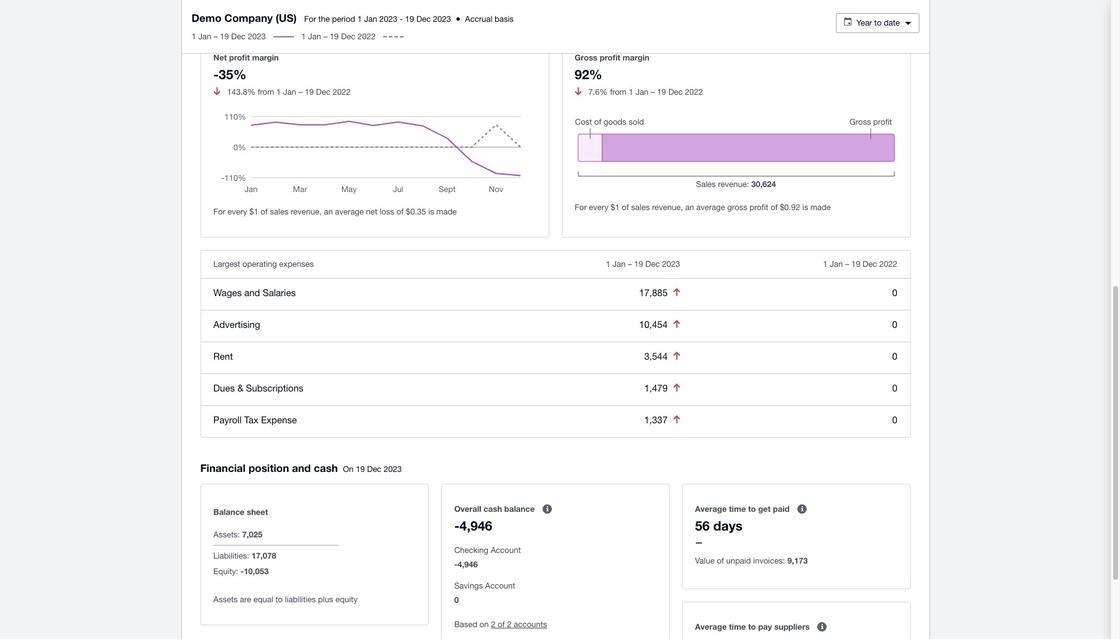 Task type: describe. For each thing, give the bounding box(es) containing it.
more information image
[[790, 496, 815, 521]]

expense
[[261, 414, 297, 425]]

2022 inside largest operating expenses element
[[880, 259, 898, 268]]

financial
[[200, 461, 246, 474]]

net
[[214, 52, 227, 62]]

0 link for 1,479
[[893, 382, 898, 393]]

1,337 link
[[645, 414, 668, 425]]

expenses
[[279, 259, 314, 268]]

wages
[[214, 287, 242, 298]]

salaries
[[263, 287, 296, 298]]

pay
[[759, 622, 773, 632]]

negative sentiment image left 7.6%
[[575, 87, 582, 95]]

every for -35%
[[228, 207, 247, 216]]

7.6% from 1 jan – 19 dec 2022
[[589, 87, 704, 96]]

made for 92%
[[811, 202, 832, 212]]

an for -35%
[[324, 207, 333, 216]]

time for pay
[[730, 622, 747, 632]]

demo
[[192, 11, 222, 24]]

the
[[319, 14, 330, 24]]

- right "period"
[[400, 14, 403, 24]]

0 for 3,544
[[893, 351, 898, 361]]

liabilities
[[285, 595, 316, 604]]

2023 left accrual
[[433, 14, 451, 24]]

92%
[[575, 66, 603, 82]]

for the period 1 jan 2023 - 19 dec 2023  ●  accrual basis
[[304, 14, 514, 24]]

negative sentiment image for 1,479
[[674, 383, 681, 392]]

1 horizontal spatial for
[[304, 14, 316, 24]]

checking
[[455, 546, 489, 555]]

equity:
[[214, 567, 238, 576]]

143.8%
[[227, 87, 256, 96]]

$1 for 92%
[[611, 202, 620, 212]]

dues
[[214, 382, 235, 393]]

2 2 from the left
[[507, 620, 512, 629]]

year to date
[[857, 18, 901, 27]]

period
[[332, 14, 355, 24]]

is for 92%
[[803, 202, 809, 212]]

1 2 from the left
[[491, 620, 496, 629]]

balance
[[214, 507, 245, 517]]

plus
[[318, 595, 333, 604]]

margin for 92%
[[623, 52, 650, 62]]

savings
[[455, 581, 483, 591]]

liabilities:
[[214, 551, 249, 561]]

margin for -35%
[[252, 52, 279, 62]]

0 vertical spatial 4,946
[[460, 518, 493, 534]]

rent
[[214, 351, 233, 361]]

year to date button
[[837, 13, 920, 33]]

operating
[[243, 259, 277, 268]]

balance
[[505, 504, 535, 514]]

2023 inside largest operating expenses element
[[663, 259, 681, 268]]

assets: 7,025
[[214, 529, 263, 539]]

made for -35%
[[437, 207, 457, 216]]

average for -35%
[[335, 207, 364, 216]]

sales for -35%
[[270, 207, 289, 216]]

net profit margin -35%
[[214, 52, 279, 82]]

sales revenue : 30,624
[[697, 179, 777, 189]]

sales for 92%
[[632, 202, 650, 212]]

balance sheet
[[214, 507, 268, 517]]

- down overall
[[455, 518, 460, 534]]

of inside value of unpaid invoices: 9,173
[[717, 556, 724, 566]]

- inside net profit margin -35%
[[214, 66, 219, 82]]

revenue, for 92%
[[653, 202, 683, 212]]

0 vertical spatial 1 jan – 19 dec 2023
[[192, 32, 266, 41]]

based
[[455, 620, 478, 629]]

gross
[[728, 202, 748, 212]]

56 days
[[696, 518, 743, 534]]

net
[[366, 207, 378, 216]]

get
[[759, 504, 771, 514]]

advertising
[[214, 319, 260, 329]]

56
[[696, 518, 710, 534]]

company
[[225, 11, 273, 24]]

on
[[480, 620, 489, 629]]

for for 92%
[[575, 202, 587, 212]]

is for -35%
[[429, 207, 435, 216]]

overall
[[455, 504, 482, 514]]

for every $1 of sales revenue, an average net loss of $0.35 is made
[[214, 207, 457, 216]]

basis
[[495, 14, 514, 24]]

0 for 1,479
[[893, 382, 898, 393]]

2023 down company
[[248, 32, 266, 41]]

payroll tax expense
[[214, 414, 297, 425]]

(us)
[[276, 11, 297, 24]]

0 link for 3,544
[[893, 351, 898, 361]]

efficiency
[[200, 6, 250, 19]]

account for 4,946
[[491, 546, 521, 555]]

assets are equal to liabilities plus equity
[[214, 595, 358, 604]]

&
[[238, 382, 243, 393]]

value
[[696, 556, 715, 566]]

3,544
[[645, 351, 668, 362]]

2023 inside financial position and cash on 19 dec 2023
[[384, 464, 402, 474]]

wages and salaries
[[214, 287, 296, 298]]

19 inside financial position and cash on 19 dec 2023
[[356, 464, 365, 474]]

10,454 link
[[640, 319, 668, 330]]

-4,946
[[455, 518, 493, 534]]

and inside largest operating expenses element
[[245, 287, 260, 298]]

dec inside financial position and cash on 19 dec 2023
[[367, 464, 382, 474]]

paid
[[774, 504, 790, 514]]

tax
[[244, 414, 259, 425]]

average for 92%
[[697, 202, 726, 212]]

143.8% from 1 jan – 19 dec 2022
[[227, 87, 351, 96]]

financial position and cash on 19 dec 2023
[[200, 461, 402, 474]]

of inside savings account 0 based on 2 of 2 accounts
[[498, 620, 505, 629]]

assets
[[214, 595, 238, 604]]

to right equal
[[276, 595, 283, 604]]

profit for 92%
[[600, 52, 621, 62]]

4,946 inside the checking account -4,946
[[458, 559, 478, 569]]

35%
[[219, 66, 247, 82]]

0 for 17,885
[[893, 287, 898, 298]]

negative sentiment image right 10,454
[[674, 320, 681, 328]]

dues & subscriptions
[[214, 382, 304, 393]]

largest
[[214, 259, 240, 268]]

30,624
[[752, 179, 777, 189]]

subscriptions
[[246, 382, 304, 393]]

2 of 2 accounts button
[[491, 617, 548, 632]]

negative sentiment image for 3,544
[[674, 352, 681, 360]]

1 vertical spatial and
[[292, 461, 311, 474]]

overall cash balance
[[455, 504, 535, 514]]

3,544 link
[[645, 351, 668, 362]]

revenue, for -35%
[[291, 207, 322, 216]]

average for average time to get paid
[[696, 504, 727, 514]]

from for 92%
[[610, 87, 627, 96]]

1 jan – 19 dec 2022 for 1 jan
[[302, 32, 376, 41]]

0 link for 10,454
[[893, 319, 898, 329]]



Task type: locate. For each thing, give the bounding box(es) containing it.
2 vertical spatial negative sentiment image
[[674, 415, 681, 423]]

invoices:
[[754, 556, 786, 566]]

0 vertical spatial and
[[245, 287, 260, 298]]

1 jan – 19 dec 2022
[[302, 32, 376, 41], [824, 259, 898, 268]]

is right $0.35
[[429, 207, 435, 216]]

average up 56 days
[[696, 504, 727, 514]]

3 0 link from the top
[[893, 351, 898, 361]]

average left 'pay'
[[696, 622, 727, 632]]

10,053
[[244, 566, 269, 576]]

1 from from the left
[[258, 87, 274, 96]]

0 horizontal spatial and
[[245, 287, 260, 298]]

3 negative sentiment image from the top
[[674, 415, 681, 423]]

made right $0.35
[[437, 207, 457, 216]]

0 vertical spatial average
[[696, 504, 727, 514]]

1 horizontal spatial average
[[697, 202, 726, 212]]

0 vertical spatial time
[[730, 504, 747, 514]]

an left gross
[[686, 202, 695, 212]]

payroll
[[214, 414, 242, 425]]

1 vertical spatial account
[[485, 581, 516, 591]]

negative sentiment image right 3,544
[[674, 352, 681, 360]]

0 horizontal spatial made
[[437, 207, 457, 216]]

0 horizontal spatial average
[[335, 207, 364, 216]]

dec
[[417, 14, 431, 24], [231, 32, 246, 41], [341, 32, 356, 41], [316, 87, 331, 96], [669, 87, 683, 96], [646, 259, 660, 268], [863, 259, 878, 268], [367, 464, 382, 474]]

1,337
[[645, 414, 668, 425]]

1,479 link
[[645, 383, 668, 393]]

for every $1 of sales revenue, an average gross profit of $0.92 is made
[[575, 202, 832, 212]]

profit
[[229, 52, 250, 62], [600, 52, 621, 62], [750, 202, 769, 212]]

average
[[696, 504, 727, 514], [696, 622, 727, 632]]

1 horizontal spatial $1
[[611, 202, 620, 212]]

year
[[857, 18, 873, 27]]

2 right the on
[[491, 620, 496, 629]]

2 left accounts
[[507, 620, 512, 629]]

average time to get paid
[[696, 504, 790, 514]]

0 horizontal spatial cash
[[314, 461, 338, 474]]

for for -35%
[[214, 207, 226, 216]]

- down net at the left
[[214, 66, 219, 82]]

1 time from the top
[[730, 504, 747, 514]]

1 horizontal spatial 1 jan – 19 dec 2022
[[824, 259, 898, 268]]

every for 92%
[[589, 202, 609, 212]]

0 vertical spatial account
[[491, 546, 521, 555]]

1 horizontal spatial profit
[[600, 52, 621, 62]]

2 average from the top
[[696, 622, 727, 632]]

largest operating expenses
[[214, 259, 314, 268]]

equal
[[254, 595, 273, 604]]

to left 'pay'
[[749, 622, 757, 632]]

1 vertical spatial 4,946
[[458, 559, 478, 569]]

negative sentiment image right 1,479 link
[[674, 383, 681, 392]]

average left net
[[335, 207, 364, 216]]

from for -35%
[[258, 87, 274, 96]]

1 horizontal spatial an
[[686, 202, 695, 212]]

1 vertical spatial average
[[696, 622, 727, 632]]

date
[[884, 18, 901, 27]]

time for get
[[730, 504, 747, 514]]

profit inside net profit margin -35%
[[229, 52, 250, 62]]

2023 up the 17,885 link
[[663, 259, 681, 268]]

7.6%
[[589, 87, 608, 96]]

- inside liabilities: 17,078 equity: -10,053
[[241, 566, 244, 576]]

1 vertical spatial more information image
[[810, 614, 835, 639]]

19
[[405, 14, 414, 24], [220, 32, 229, 41], [330, 32, 339, 41], [305, 87, 314, 96], [658, 87, 667, 96], [635, 259, 644, 268], [852, 259, 861, 268], [356, 464, 365, 474]]

revenue
[[719, 179, 747, 189]]

time left 'pay'
[[730, 622, 747, 632]]

2023 right the on
[[384, 464, 402, 474]]

to right "year"
[[875, 18, 882, 27]]

of
[[622, 202, 629, 212], [771, 202, 778, 212], [261, 207, 268, 216], [397, 207, 404, 216], [717, 556, 724, 566], [498, 620, 505, 629]]

time up days at right bottom
[[730, 504, 747, 514]]

17,078
[[252, 551, 276, 561]]

time
[[730, 504, 747, 514], [730, 622, 747, 632]]

accounts
[[514, 620, 548, 629]]

suppliers
[[775, 622, 810, 632]]

average down sales
[[697, 202, 726, 212]]

is
[[803, 202, 809, 212], [429, 207, 435, 216]]

0 vertical spatial cash
[[314, 461, 338, 474]]

1 jan – 19 dec 2023 up net at the left
[[192, 32, 266, 41]]

accrual
[[465, 14, 493, 24]]

0 vertical spatial 1 jan – 19 dec 2022
[[302, 32, 376, 41]]

5 0 link from the top
[[893, 414, 898, 425]]

account right checking
[[491, 546, 521, 555]]

margin inside net profit margin -35%
[[252, 52, 279, 62]]

and
[[245, 287, 260, 298], [292, 461, 311, 474]]

1 horizontal spatial every
[[589, 202, 609, 212]]

0 horizontal spatial every
[[228, 207, 247, 216]]

every
[[589, 202, 609, 212], [228, 207, 247, 216]]

1 margin from the left
[[252, 52, 279, 62]]

negative sentiment image for 1,337
[[674, 415, 681, 423]]

cash right overall
[[484, 504, 502, 514]]

average time to pay suppliers
[[696, 622, 810, 632]]

1 horizontal spatial revenue,
[[653, 202, 683, 212]]

negative sentiment image right the 1,337 link
[[674, 415, 681, 423]]

position
[[249, 461, 289, 474]]

2 time from the top
[[730, 622, 747, 632]]

17,885 link
[[640, 287, 668, 298]]

account inside savings account 0 based on 2 of 2 accounts
[[485, 581, 516, 591]]

0 horizontal spatial an
[[324, 207, 333, 216]]

an for 92%
[[686, 202, 695, 212]]

and right position
[[292, 461, 311, 474]]

2 from from the left
[[610, 87, 627, 96]]

1 jan – 19 dec 2023 up the 17,885 link
[[606, 259, 681, 268]]

from right 143.8%
[[258, 87, 274, 96]]

1 jan – 19 dec 2022 for largest operating expenses
[[824, 259, 898, 268]]

0 inside savings account 0 based on 2 of 2 accounts
[[455, 595, 459, 605]]

1,479
[[645, 383, 668, 393]]

negative sentiment image down 35%
[[214, 87, 221, 95]]

gross profit margin 92%
[[575, 52, 650, 82]]

1 horizontal spatial 2
[[507, 620, 512, 629]]

account inside the checking account -4,946
[[491, 546, 521, 555]]

0 horizontal spatial more information image
[[535, 496, 560, 521]]

1 vertical spatial cash
[[484, 504, 502, 514]]

account down the checking account -4,946
[[485, 581, 516, 591]]

1 0 link from the top
[[893, 287, 898, 298]]

- down checking
[[455, 559, 458, 569]]

made right $0.92
[[811, 202, 832, 212]]

to
[[875, 18, 882, 27], [749, 504, 757, 514], [276, 595, 283, 604], [749, 622, 757, 632]]

loss
[[380, 207, 395, 216]]

1 horizontal spatial and
[[292, 461, 311, 474]]

cash
[[314, 461, 338, 474], [484, 504, 502, 514]]

1 horizontal spatial sales
[[632, 202, 650, 212]]

from right 7.6%
[[610, 87, 627, 96]]

to inside "popup button"
[[875, 18, 882, 27]]

negative sentiment image
[[674, 352, 681, 360], [674, 383, 681, 392], [674, 415, 681, 423]]

savings account 0 based on 2 of 2 accounts
[[455, 581, 548, 629]]

1 jan – 19 dec 2023 inside largest operating expenses element
[[606, 259, 681, 268]]

more information image
[[535, 496, 560, 521], [810, 614, 835, 639]]

average for average time to pay suppliers
[[696, 622, 727, 632]]

0 horizontal spatial for
[[214, 207, 226, 216]]

- right equity:
[[241, 566, 244, 576]]

are
[[240, 595, 251, 604]]

more information image for average time to pay suppliers
[[810, 614, 835, 639]]

equity
[[336, 595, 358, 604]]

largest operating expenses element
[[201, 250, 911, 437]]

from
[[258, 87, 274, 96], [610, 87, 627, 96]]

0 horizontal spatial sales
[[270, 207, 289, 216]]

and right wages
[[245, 287, 260, 298]]

1 average from the top
[[696, 504, 727, 514]]

margin up 143.8% from 1 jan – 19 dec 2022
[[252, 52, 279, 62]]

–
[[214, 32, 218, 41], [324, 32, 328, 41], [299, 87, 303, 96], [651, 87, 655, 96], [628, 259, 632, 268], [846, 259, 850, 268]]

checking account -4,946
[[455, 546, 521, 569]]

17,885
[[640, 287, 668, 298]]

margin inside gross profit margin 92%
[[623, 52, 650, 62]]

sales
[[697, 179, 716, 189]]

4 0 link from the top
[[893, 382, 898, 393]]

average
[[697, 202, 726, 212], [335, 207, 364, 216]]

1 vertical spatial negative sentiment image
[[674, 383, 681, 392]]

unpaid
[[727, 556, 751, 566]]

0 for 1,337
[[893, 414, 898, 425]]

0 link for 1,337
[[893, 414, 898, 425]]

negative sentiment image
[[214, 87, 221, 95], [575, 87, 582, 95], [674, 288, 681, 296], [674, 320, 681, 328]]

0 horizontal spatial revenue,
[[291, 207, 322, 216]]

10,454
[[640, 319, 668, 330]]

4,946
[[460, 518, 493, 534], [458, 559, 478, 569]]

1 horizontal spatial made
[[811, 202, 832, 212]]

0 link for 17,885
[[893, 287, 898, 298]]

0 horizontal spatial 1 jan – 19 dec 2022
[[302, 32, 376, 41]]

0 horizontal spatial is
[[429, 207, 435, 216]]

cash left the on
[[314, 461, 338, 474]]

2 0 link from the top
[[893, 319, 898, 329]]

4,946 down checking
[[458, 559, 478, 569]]

assets:
[[214, 530, 240, 539]]

value of unpaid invoices: 9,173
[[696, 556, 808, 566]]

2 horizontal spatial profit
[[750, 202, 769, 212]]

$0.92
[[780, 202, 801, 212]]

more information image for overall cash balance
[[535, 496, 560, 521]]

:
[[747, 179, 750, 189]]

1 vertical spatial 1 jan – 19 dec 2022
[[824, 259, 898, 268]]

profit inside gross profit margin 92%
[[600, 52, 621, 62]]

- inside the checking account -4,946
[[455, 559, 458, 569]]

1 vertical spatial time
[[730, 622, 747, 632]]

0 for 10,454
[[893, 319, 898, 329]]

to left 'get'
[[749, 504, 757, 514]]

0 horizontal spatial 1 jan – 19 dec 2023
[[192, 32, 266, 41]]

2 negative sentiment image from the top
[[674, 383, 681, 392]]

2 horizontal spatial for
[[575, 202, 587, 212]]

negative sentiment image right the 17,885 link
[[674, 288, 681, 296]]

1 horizontal spatial more information image
[[810, 614, 835, 639]]

an
[[686, 202, 695, 212], [324, 207, 333, 216]]

days
[[714, 518, 743, 534]]

1 vertical spatial 1 jan – 19 dec 2023
[[606, 259, 681, 268]]

0 horizontal spatial 2
[[491, 620, 496, 629]]

1 horizontal spatial from
[[610, 87, 627, 96]]

profit for -35%
[[229, 52, 250, 62]]

1 horizontal spatial margin
[[623, 52, 650, 62]]

0 horizontal spatial margin
[[252, 52, 279, 62]]

is right $0.92
[[803, 202, 809, 212]]

0 vertical spatial negative sentiment image
[[674, 352, 681, 360]]

1
[[358, 14, 362, 24], [192, 32, 196, 41], [302, 32, 306, 41], [277, 87, 281, 96], [629, 87, 634, 96], [606, 259, 611, 268], [824, 259, 828, 268]]

for
[[304, 14, 316, 24], [575, 202, 587, 212], [214, 207, 226, 216]]

sheet
[[247, 507, 268, 517]]

account for based
[[485, 581, 516, 591]]

liabilities: 17,078 equity: -10,053
[[214, 551, 276, 576]]

demo company (us)
[[192, 11, 297, 24]]

1 horizontal spatial 1 jan – 19 dec 2023
[[606, 259, 681, 268]]

margin up 7.6% from 1 jan – 19 dec 2022
[[623, 52, 650, 62]]

on
[[343, 464, 354, 474]]

0 horizontal spatial profit
[[229, 52, 250, 62]]

1 negative sentiment image from the top
[[674, 352, 681, 360]]

1 horizontal spatial is
[[803, 202, 809, 212]]

1 horizontal spatial cash
[[484, 504, 502, 514]]

$0.35
[[406, 207, 426, 216]]

2023 right "period"
[[380, 14, 398, 24]]

$1 for -35%
[[250, 207, 259, 216]]

account
[[491, 546, 521, 555], [485, 581, 516, 591]]

1 jan – 19 dec 2022 inside largest operating expenses element
[[824, 259, 898, 268]]

0 vertical spatial more information image
[[535, 496, 560, 521]]

9,173
[[788, 556, 808, 566]]

0 horizontal spatial from
[[258, 87, 274, 96]]

an left net
[[324, 207, 333, 216]]

4,946 down overall
[[460, 518, 493, 534]]

0 horizontal spatial $1
[[250, 207, 259, 216]]

2 margin from the left
[[623, 52, 650, 62]]



Task type: vqa. For each thing, say whether or not it's contained in the screenshot.
first Draft from the top
no



